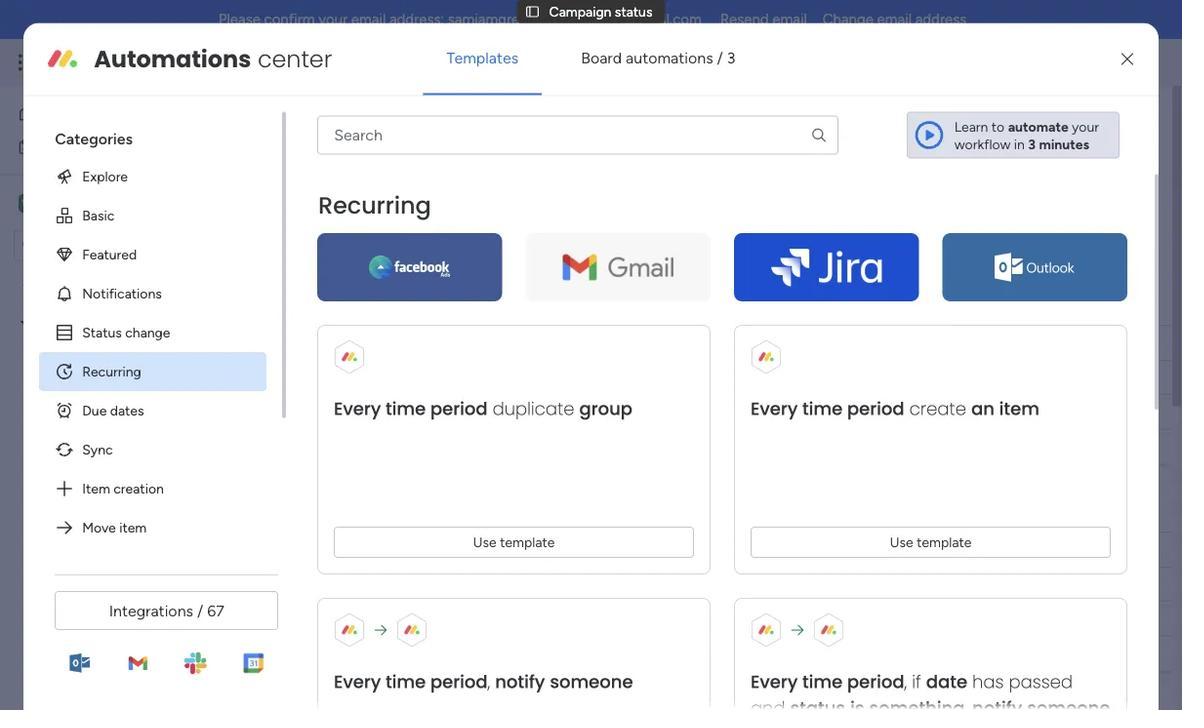 Task type: vqa. For each thing, say whether or not it's contained in the screenshot.
Upcoming campaigns
no



Task type: locate. For each thing, give the bounding box(es) containing it.
Audience field
[[910, 539, 977, 561]]

0 vertical spatial owner
[[677, 335, 715, 351]]

you left make at top left
[[479, 293, 512, 318]]

1 horizontal spatial recurring
[[318, 189, 431, 222]]

email right change
[[877, 11, 912, 28]]

use
[[473, 534, 497, 551], [890, 534, 914, 551]]

0 vertical spatial you
[[418, 144, 441, 161]]

item right move
[[119, 519, 147, 536]]

work right my
[[65, 139, 95, 155]]

0 horizontal spatial work
[[65, 139, 95, 155]]

plan,
[[535, 144, 564, 161]]

, left if
[[905, 670, 907, 695]]

1 vertical spatial item
[[119, 519, 147, 536]]

Search field
[[437, 225, 496, 253]]

item for item
[[447, 541, 475, 558]]

0 horizontal spatial use template button
[[334, 527, 694, 558]]

workspace image
[[21, 193, 35, 214]]

0 horizontal spatial email
[[351, 11, 386, 28]]

period for group
[[431, 396, 488, 421]]

1 horizontal spatial campaign status
[[297, 104, 502, 137]]

change email address
[[823, 11, 966, 28]]

to
[[992, 118, 1005, 135], [413, 293, 431, 318], [507, 370, 520, 387], [585, 370, 599, 387]]

1 horizontal spatial /
[[717, 49, 723, 68]]

sort button
[[695, 224, 764, 255]]

1 vertical spatial owner
[[677, 542, 715, 558]]

and right the ideas
[[168, 381, 191, 398]]

help right will
[[389, 144, 415, 161]]

please confirm your email address: samiamgreeneggsnham27@gmail.com
[[219, 11, 702, 28]]

1 public board image from the top
[[42, 347, 61, 366]]

0 vertical spatial /
[[717, 49, 723, 68]]

period for an
[[847, 396, 905, 421]]

1 vertical spatial campaign status
[[297, 104, 502, 137]]

1 horizontal spatial help
[[435, 293, 474, 318]]

/ left 1
[[1081, 113, 1086, 129]]

Account field
[[776, 332, 838, 354], [776, 539, 838, 561]]

item creation
[[82, 480, 164, 497]]

time for every time period create an item
[[803, 396, 843, 421]]

email left address:
[[351, 11, 386, 28]]

2 account from the top
[[781, 542, 833, 558]]

1 use from the left
[[473, 534, 497, 551]]

help right tips at the top left
[[435, 293, 474, 318]]

there!
[[386, 370, 422, 387]]

/ for integrations / 67
[[197, 602, 203, 620]]

use template button
[[334, 527, 694, 558], [751, 527, 1111, 558]]

2 horizontal spatial template
[[917, 534, 972, 551]]

0 vertical spatial campaign owner field
[[606, 332, 720, 354]]

0 horizontal spatial item
[[119, 519, 147, 536]]

of
[[657, 293, 674, 318]]

0 vertical spatial account
[[781, 335, 833, 351]]

help inside few tips to help you make the most of this template :) field
[[435, 293, 474, 318]]

you for make
[[479, 293, 512, 318]]

in
[[1014, 136, 1025, 152], [855, 144, 866, 161]]

and down every time period , if date
[[751, 696, 785, 711]]

you inside field
[[479, 293, 512, 318]]

/ left 67
[[197, 602, 203, 620]]

person button
[[507, 224, 591, 255]]

1 vertical spatial status
[[429, 104, 502, 137]]

None search field
[[317, 116, 838, 155]]

3 minutes
[[1028, 136, 1089, 152]]

campaign ideas and requests
[[67, 381, 247, 398]]

1 , from the left
[[488, 670, 490, 695]]

1 vertical spatial you
[[479, 293, 512, 318]]

3 email from the left
[[877, 11, 912, 28]]

3 down resend
[[727, 49, 735, 68]]

board automations / 3 button
[[557, 35, 759, 82]]

in down "learn to automate"
[[1014, 136, 1025, 152]]

resend
[[720, 11, 769, 28]]

0 horizontal spatial ,
[[488, 670, 490, 695]]

email right resend
[[772, 11, 807, 28]]

0 horizontal spatial status
[[133, 348, 171, 365]]

and inside has passed and
[[751, 696, 785, 711]]

1 vertical spatial campaign owner field
[[606, 539, 720, 561]]

use for create
[[890, 534, 914, 551]]

workflow inside your workflow in
[[954, 136, 1011, 152]]

item inside item creation option
[[82, 480, 110, 497]]

recurring up angle down image
[[318, 189, 431, 222]]

sam's workspace button
[[14, 187, 194, 220]]

to inside field
[[413, 293, 431, 318]]

1 vertical spatial work
[[65, 139, 95, 155]]

resend email link
[[720, 11, 807, 28]]

item for item creation
[[82, 480, 110, 497]]

1 vertical spatial recurring
[[82, 363, 141, 380]]

caret down image
[[20, 316, 28, 330]]

every time period duplicate group
[[334, 396, 633, 421]]

your left team at left top
[[470, 144, 498, 161]]

2 horizontal spatial item
[[447, 541, 475, 558]]

1 horizontal spatial email
[[772, 11, 807, 28]]

period left create
[[847, 396, 905, 421]]

0 horizontal spatial help
[[389, 144, 415, 161]]

:)
[[803, 293, 816, 318]]

2 use template from the left
[[890, 534, 972, 551]]

0 horizontal spatial workflow
[[796, 144, 852, 161]]

activity
[[915, 113, 962, 129]]

campaign
[[549, 3, 611, 20], [297, 104, 423, 137], [611, 335, 673, 351], [67, 348, 130, 365], [67, 381, 130, 398], [611, 542, 673, 558]]

main table
[[326, 179, 391, 196]]

marketing
[[71, 315, 133, 331]]

2 vertical spatial item
[[447, 541, 475, 558]]

use up campaign
[[473, 534, 497, 551]]

change
[[125, 324, 170, 341]]

1 use template button from the left
[[334, 527, 694, 558]]

use template for duplicate
[[473, 534, 555, 551]]

period left notify
[[431, 670, 488, 695]]

item right an at the right of the page
[[999, 396, 1040, 421]]

minutes
[[1039, 136, 1089, 152]]

2 campaign owner from the top
[[611, 542, 715, 558]]

2 goal from the top
[[1098, 542, 1126, 558]]

1 horizontal spatial template
[[716, 293, 798, 318]]

0 vertical spatial recurring
[[318, 189, 431, 222]]

invite / 1
[[1043, 113, 1095, 129]]

and left 'ham'
[[121, 282, 143, 298]]

template
[[716, 293, 798, 318], [500, 534, 555, 551], [917, 534, 972, 551]]

1
[[1090, 113, 1095, 129]]

period left if
[[847, 670, 905, 695]]

one
[[870, 144, 893, 161]]

template for every time period duplicate group
[[500, 534, 555, 551]]

1 horizontal spatial item
[[999, 396, 1040, 421]]

Campaign status field
[[292, 104, 507, 137]]

0 horizontal spatial campaign status
[[67, 348, 171, 365]]

Campaign owner field
[[606, 332, 720, 354], [606, 539, 720, 561]]

basic option
[[39, 196, 267, 235]]

1 horizontal spatial in
[[1014, 136, 1025, 152]]

Search for a column type search field
[[317, 116, 838, 155]]

1 vertical spatial account
[[781, 542, 833, 558]]

period
[[431, 396, 488, 421], [847, 396, 905, 421], [431, 670, 488, 695], [847, 670, 905, 695]]

item up add you own campaign
[[447, 541, 475, 558]]

recurring inside option
[[82, 363, 141, 380]]

use for duplicate
[[473, 534, 497, 551]]

work for my
[[65, 139, 95, 155]]

1 campaign owner field from the top
[[606, 332, 720, 354]]

help for will
[[389, 144, 415, 161]]

0 horizontal spatial /
[[197, 602, 203, 620]]

learn
[[523, 370, 553, 387]]

more
[[917, 143, 948, 160]]

item
[[336, 231, 363, 247], [82, 480, 110, 497], [447, 541, 475, 558]]

use left the audience
[[890, 534, 914, 551]]

0 horizontal spatial item
[[82, 480, 110, 497]]

period for notify
[[431, 670, 488, 695]]

this
[[679, 293, 711, 318]]

1 horizontal spatial use template
[[890, 534, 972, 551]]

categories heading
[[39, 112, 267, 157]]

0 horizontal spatial template
[[500, 534, 555, 551]]

email
[[351, 11, 386, 28], [772, 11, 807, 28], [877, 11, 912, 28]]

see plans image
[[324, 51, 341, 74]]

1 account from the top
[[781, 335, 833, 351]]

2 , from the left
[[905, 670, 907, 695]]

status up board automations / 3 button
[[615, 3, 652, 20]]

ham
[[147, 282, 176, 298]]

option
[[0, 272, 249, 276]]

1 vertical spatial item
[[82, 480, 110, 497]]

email for change email address
[[877, 11, 912, 28]]

you down campaign status field
[[418, 144, 441, 161]]

and left team at left top
[[444, 144, 467, 161]]

1 vertical spatial account field
[[776, 539, 838, 561]]

time for every time period , if date
[[803, 670, 843, 695]]

0 vertical spatial help
[[389, 144, 415, 161]]

,
[[488, 670, 490, 695], [905, 670, 907, 695]]

/ for invite / 1
[[1081, 113, 1086, 129]]

due dates option
[[39, 391, 267, 430]]

public board image for campaign ideas and requests
[[42, 380, 61, 399]]

0 horizontal spatial use
[[473, 534, 497, 551]]

you
[[418, 144, 441, 161], [479, 293, 512, 318], [398, 577, 420, 593]]

0 vertical spatial campaign owner
[[611, 335, 715, 351]]

your workflow in
[[954, 118, 1099, 152]]

recurring
[[318, 189, 431, 222], [82, 363, 141, 380]]

1 vertical spatial goal
[[1098, 542, 1126, 558]]

status
[[615, 3, 652, 20], [429, 104, 502, 137], [133, 348, 171, 365]]

campaign status down status change
[[67, 348, 171, 365]]

, for if
[[905, 670, 907, 695]]

work right monday
[[158, 51, 193, 73]]

ideas
[[133, 381, 165, 398]]

👋
[[426, 370, 439, 387]]

1 vertical spatial goal field
[[1093, 539, 1131, 561]]

email for resend email
[[772, 11, 807, 28]]

status up team at left top
[[429, 104, 502, 137]]

3
[[727, 49, 735, 68], [1028, 136, 1036, 152]]

make
[[517, 293, 568, 318]]

to right tips at the top left
[[413, 293, 431, 318]]

0 vertical spatial account field
[[776, 332, 838, 354]]

period down click
[[431, 396, 488, 421]]

address:
[[389, 11, 444, 28]]

2 horizontal spatial email
[[877, 11, 912, 28]]

recurring up due dates
[[82, 363, 141, 380]]

1 vertical spatial /
[[1081, 113, 1086, 129]]

1 vertical spatial public board image
[[42, 380, 61, 399]]

here
[[476, 370, 503, 387]]

0 vertical spatial item
[[999, 396, 1040, 421]]

angle down image
[[381, 232, 390, 246]]

0 vertical spatial work
[[158, 51, 193, 73]]

work inside button
[[65, 139, 95, 155]]

2 use from the left
[[890, 534, 914, 551]]

new
[[304, 231, 332, 247]]

0 horizontal spatial 3
[[727, 49, 735, 68]]

few
[[336, 293, 370, 318]]

1 use template from the left
[[473, 534, 555, 551]]

1 horizontal spatial workflow
[[954, 136, 1011, 152]]

2 horizontal spatial /
[[1081, 113, 1086, 129]]

sam green image
[[1127, 47, 1159, 78]]

see more
[[890, 143, 948, 160]]

you right add
[[398, 577, 420, 593]]

integrations / 67
[[109, 602, 224, 620]]

notifications option
[[39, 274, 267, 313]]

2 vertical spatial campaign status
[[67, 348, 171, 365]]

Goal field
[[1093, 332, 1131, 354], [1093, 539, 1131, 561]]

time for every time period , notify someone
[[386, 670, 426, 695]]

1 vertical spatial 3
[[1028, 136, 1036, 152]]

2 public board image from the top
[[42, 380, 61, 399]]

item
[[999, 396, 1040, 421], [119, 519, 147, 536]]

1 vertical spatial campaign owner
[[611, 542, 715, 558]]

status down "change"
[[133, 348, 171, 365]]

notifications
[[82, 285, 162, 302]]

this
[[299, 144, 323, 161]]

1 horizontal spatial item
[[336, 231, 363, 247]]

monday
[[87, 51, 154, 73]]

1 goal from the top
[[1098, 335, 1126, 351]]

in inside your workflow in
[[1014, 136, 1025, 152]]

0 vertical spatial item
[[336, 231, 363, 247]]

see more link
[[888, 142, 950, 161]]

in left "one"
[[855, 144, 866, 161]]

every time period , if date
[[751, 670, 968, 695]]

0 vertical spatial 3
[[727, 49, 735, 68]]

public board image for campaign status
[[42, 347, 61, 366]]

move item option
[[39, 508, 267, 547]]

if
[[912, 670, 921, 695]]

campaign status up board on the top
[[549, 3, 652, 20]]

workspace selection element
[[19, 192, 172, 215]]

0 vertical spatial goal field
[[1093, 332, 1131, 354]]

0 horizontal spatial use template
[[473, 534, 555, 551]]

campaign status up will
[[297, 104, 502, 137]]

template inside field
[[716, 293, 798, 318]]

main table button
[[296, 172, 406, 203]]

2 use template button from the left
[[751, 527, 1111, 558]]

2 horizontal spatial campaign status
[[549, 3, 652, 20]]

list box
[[0, 269, 249, 670]]

you for and
[[418, 144, 441, 161]]

search image
[[810, 127, 828, 144]]

sync option
[[39, 430, 267, 469]]

2 vertical spatial /
[[197, 602, 203, 620]]

2 email from the left
[[772, 11, 807, 28]]

the
[[573, 293, 602, 318]]

1 vertical spatial help
[[435, 293, 474, 318]]

2 account field from the top
[[776, 539, 838, 561]]

1 horizontal spatial work
[[158, 51, 193, 73]]

time for every time period duplicate group
[[386, 396, 426, 421]]

1 horizontal spatial use template button
[[751, 527, 1111, 558]]

3 down automate
[[1028, 136, 1036, 152]]

, left notify
[[488, 670, 490, 695]]

goal for 2nd goal field from the bottom of the page
[[1098, 335, 1126, 351]]

tips
[[375, 293, 408, 318]]

/ down resend
[[717, 49, 723, 68]]

0 vertical spatial goal
[[1098, 335, 1126, 351]]

help
[[389, 144, 415, 161], [435, 293, 474, 318]]

1 horizontal spatial ,
[[905, 670, 907, 695]]

public board image
[[42, 347, 61, 366], [42, 380, 61, 399]]

how
[[556, 370, 582, 387]]

time
[[386, 396, 426, 421], [803, 396, 843, 421], [386, 670, 426, 695], [803, 670, 843, 695]]

your up minutes
[[1072, 118, 1099, 135]]

workflow left "one"
[[796, 144, 852, 161]]

1 horizontal spatial use
[[890, 534, 914, 551]]

2 vertical spatial you
[[398, 577, 420, 593]]

0 vertical spatial public board image
[[42, 347, 61, 366]]

your
[[318, 11, 348, 28], [1072, 118, 1099, 135], [470, 144, 498, 161], [654, 144, 681, 161]]

2 campaign owner field from the top
[[606, 539, 720, 561]]

automations
[[94, 43, 251, 75]]

automations
[[626, 49, 713, 68]]

owner
[[677, 335, 715, 351], [677, 542, 715, 558]]

entire
[[685, 144, 720, 161]]

0 horizontal spatial recurring
[[82, 363, 141, 380]]

item down sync
[[82, 480, 110, 497]]

this board will help you and your team plan, run, and track your entire campaign's workflow in one workspace.
[[299, 144, 965, 161]]

1 goal field from the top
[[1093, 332, 1131, 354]]

2 horizontal spatial status
[[615, 3, 652, 20]]

3 inside board automations / 3 button
[[727, 49, 735, 68]]

has passed and
[[751, 670, 1073, 711]]

workflow down learn
[[954, 136, 1011, 152]]

item right new
[[336, 231, 363, 247]]



Task type: describe. For each thing, give the bounding box(es) containing it.
0 vertical spatial campaign status
[[549, 3, 652, 20]]

resend email
[[720, 11, 807, 28]]

my work
[[43, 139, 95, 155]]

track
[[620, 144, 651, 161]]

0 vertical spatial status
[[615, 3, 652, 20]]

learn
[[954, 118, 988, 135]]

change email address link
[[823, 11, 966, 28]]

due
[[82, 402, 107, 419]]

run,
[[568, 144, 591, 161]]

automations center
[[94, 43, 332, 75]]

change
[[823, 11, 874, 28]]

date
[[926, 670, 968, 695]]

templates
[[447, 49, 518, 68]]

goal for 2nd goal field
[[1098, 542, 1126, 558]]

add
[[369, 577, 394, 593]]

invite
[[1043, 113, 1078, 129]]

see
[[890, 143, 914, 160]]

home image
[[18, 103, 37, 123]]

use template button for create
[[751, 527, 1111, 558]]

team
[[501, 144, 532, 161]]

activity button
[[907, 105, 999, 137]]

dates
[[110, 402, 144, 419]]

2 vertical spatial status
[[133, 348, 171, 365]]

every for every time period , if date
[[751, 670, 798, 695]]

67
[[207, 602, 224, 620]]

list box containing green eggs and ham
[[0, 269, 249, 670]]

campaign's
[[723, 144, 792, 161]]

my
[[43, 139, 62, 155]]

will
[[366, 144, 386, 161]]

to right learn
[[992, 118, 1005, 135]]

categories list box
[[39, 112, 286, 552]]

sort
[[727, 231, 753, 247]]

and for has passed and
[[751, 696, 785, 711]]

template for every time period create an item
[[917, 534, 972, 551]]

templates button
[[423, 35, 542, 82]]

center
[[258, 43, 332, 75]]

notify
[[495, 670, 545, 695]]

arrow down image
[[666, 227, 689, 251]]

learn to automate
[[954, 118, 1069, 135]]

2 goal field from the top
[[1093, 539, 1131, 561]]

filter button
[[597, 224, 689, 255]]

1 account field from the top
[[776, 332, 838, 354]]

your up see plans image in the top left of the page
[[318, 11, 348, 28]]

integrations / 67 button
[[55, 592, 278, 631]]

person
[[538, 231, 580, 247]]

categories
[[55, 129, 133, 148]]

duplicate
[[493, 396, 575, 421]]

create
[[910, 396, 967, 421]]

work for monday
[[158, 51, 193, 73]]

account for 2nd account field
[[781, 542, 833, 558]]

item creation option
[[39, 469, 267, 508]]

hide
[[801, 231, 830, 247]]

my work button
[[12, 131, 210, 163]]

filter
[[628, 231, 659, 247]]

hi there! 👋  click here to learn how to start ➡️
[[369, 370, 647, 387]]

sync
[[82, 441, 113, 458]]

account for 2nd account field from the bottom
[[781, 335, 833, 351]]

use template for create
[[890, 534, 972, 551]]

➡️
[[633, 370, 647, 387]]

your inside your workflow in
[[1072, 118, 1099, 135]]

confirm
[[264, 11, 315, 28]]

featured option
[[39, 235, 267, 274]]

green eggs and ham
[[46, 282, 176, 298]]

explore option
[[39, 157, 267, 196]]

email
[[35, 315, 68, 331]]

use template button for duplicate
[[334, 527, 694, 558]]

every for every time period duplicate group
[[334, 396, 381, 421]]

1 owner from the top
[[677, 335, 715, 351]]

every for every time period create an item
[[751, 396, 798, 421]]

has
[[973, 670, 1004, 695]]

every for every time period , notify someone
[[334, 670, 381, 695]]

, for notify
[[488, 670, 490, 695]]

new item button
[[296, 224, 371, 255]]

someone
[[550, 670, 633, 695]]

2 owner from the top
[[677, 542, 715, 558]]

explore
[[82, 168, 128, 185]]

recurring option
[[39, 352, 267, 391]]

sam's workspace
[[45, 194, 170, 213]]

hide button
[[770, 224, 842, 255]]

1 horizontal spatial status
[[429, 104, 502, 137]]

period for if
[[847, 670, 905, 695]]

board
[[327, 144, 362, 161]]

your right the track
[[654, 144, 681, 161]]

samiamgreeneggsnham27@gmail.com
[[448, 11, 702, 28]]

new item
[[304, 231, 363, 247]]

management
[[197, 51, 303, 73]]

to right here
[[507, 370, 520, 387]]

eggs
[[87, 282, 117, 298]]

click
[[443, 370, 473, 387]]

workspace.
[[896, 144, 965, 161]]

status change
[[82, 324, 170, 341]]

integrations
[[109, 602, 193, 620]]

passed
[[1009, 670, 1073, 695]]

workspace image
[[19, 193, 38, 214]]

hi
[[369, 370, 382, 387]]

and right run,
[[594, 144, 617, 161]]

to right how
[[585, 370, 599, 387]]

automate
[[1008, 118, 1069, 135]]

table
[[359, 179, 391, 196]]

1 email from the left
[[351, 11, 386, 28]]

audience
[[914, 542, 972, 558]]

show board description image
[[516, 111, 539, 131]]

move
[[82, 519, 116, 536]]

v2 search image
[[423, 228, 437, 250]]

Few tips to help you make the most of this template :) field
[[331, 293, 821, 318]]

item inside new item button
[[336, 231, 363, 247]]

select product image
[[18, 53, 37, 72]]

monday work management
[[87, 51, 303, 73]]

every time period create an item
[[751, 396, 1040, 421]]

due dates
[[82, 402, 144, 419]]

own
[[423, 577, 450, 593]]

help for to
[[435, 293, 474, 318]]

automations  center image
[[47, 44, 78, 75]]

campaign
[[453, 577, 513, 593]]

status change option
[[39, 313, 267, 352]]

address
[[915, 11, 966, 28]]

1 horizontal spatial 3
[[1028, 136, 1036, 152]]

basic
[[82, 207, 114, 224]]

1 campaign owner from the top
[[611, 335, 715, 351]]

green
[[46, 282, 83, 298]]

main
[[326, 179, 355, 196]]

please
[[219, 11, 260, 28]]

item inside option
[[119, 519, 147, 536]]

and for green eggs and ham
[[121, 282, 143, 298]]

move item
[[82, 519, 147, 536]]

add to favorites image
[[549, 111, 569, 130]]

and for campaign ideas and requests
[[168, 381, 191, 398]]

group
[[580, 396, 633, 421]]

Search in workspace field
[[41, 234, 163, 257]]

0 horizontal spatial in
[[855, 144, 866, 161]]



